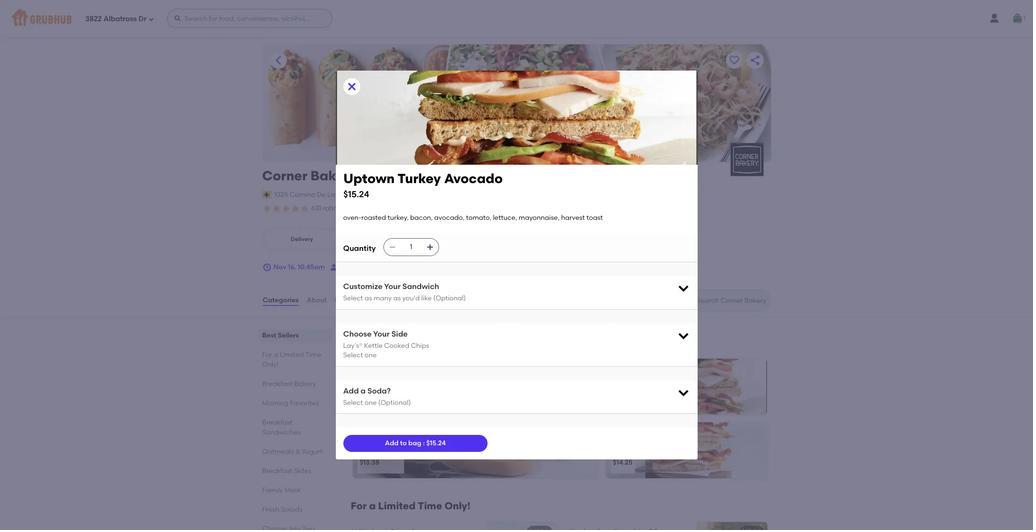 Task type: locate. For each thing, give the bounding box(es) containing it.
mayonnaise,
[[519, 214, 560, 222]]

0 vertical spatial limited
[[280, 351, 304, 359]]

1 vertical spatial bakery
[[294, 380, 316, 388]]

3 breakfast from the top
[[262, 467, 293, 475]]

1 vertical spatial add
[[385, 440, 399, 448]]

avocado
[[444, 170, 503, 186], [663, 384, 692, 392]]

1 horizontal spatial only!
[[445, 501, 471, 512]]

3 select from the top
[[343, 399, 363, 407]]

1 horizontal spatial as
[[393, 295, 401, 303]]

sellers
[[375, 329, 408, 341], [278, 332, 299, 340]]

chips
[[411, 342, 429, 350]]

2 horizontal spatial a
[[369, 501, 376, 512]]

(optional) inside the add a soda? select one (optional)
[[378, 399, 411, 407]]

0 horizontal spatial only!
[[262, 361, 279, 369]]

uptown for uptown turkey avocado
[[613, 384, 639, 392]]

sides
[[294, 467, 311, 475]]

1 one from the top
[[365, 352, 377, 360]]

uptown
[[343, 170, 394, 186], [613, 384, 639, 392]]

bakery up la
[[311, 168, 356, 184]]

1 as from the left
[[365, 295, 372, 303]]

your up ordered
[[373, 330, 390, 339]]

add for add to bag
[[385, 440, 399, 448]]

one down soda?
[[365, 399, 377, 407]]

breakfast inside "tab"
[[262, 467, 293, 475]]

sellers up cooked
[[375, 329, 408, 341]]

0 horizontal spatial uptown
[[343, 170, 394, 186]]

(optional)
[[433, 295, 466, 303], [378, 399, 411, 407]]

$15.24 right :
[[426, 440, 446, 448]]

as down customize on the left of the page
[[365, 295, 372, 303]]

for down $13.38
[[351, 501, 367, 512]]

choose
[[343, 330, 372, 339]]

turkey
[[397, 170, 441, 186], [640, 384, 661, 392]]

family
[[262, 487, 283, 495]]

albatross
[[104, 14, 137, 23]]

oatmeals & yogurt tab
[[262, 447, 328, 457]]

uptown inside uptown turkey avocado $15.24
[[343, 170, 394, 186]]

1 horizontal spatial for
[[351, 501, 367, 512]]

0 vertical spatial only!
[[262, 361, 279, 369]]

fresh salads
[[262, 506, 303, 514]]

your inside customize your sandwich select as many as you'd like (optional)
[[384, 282, 401, 291]]

sellers for best sellers most ordered on grubhub
[[375, 329, 408, 341]]

0 vertical spatial avocado
[[444, 170, 503, 186]]

breakfast
[[262, 380, 293, 388], [262, 419, 293, 427], [262, 467, 293, 475]]

your
[[384, 282, 401, 291], [373, 330, 390, 339]]

bakery for breakfast bakery
[[294, 380, 316, 388]]

start group order button
[[331, 259, 397, 276]]

1 vertical spatial a
[[361, 387, 366, 396]]

0 horizontal spatial for
[[262, 351, 272, 359]]

delivery
[[291, 236, 313, 243]]

subscription pass image
[[262, 191, 272, 199]]

1 vertical spatial turkey
[[640, 384, 661, 392]]

breakfast down 'oatmeals'
[[262, 467, 293, 475]]

1.4
[[376, 240, 383, 247]]

0 vertical spatial $15.24
[[343, 189, 369, 200]]

631
[[311, 205, 321, 213]]

add left soda?
[[343, 387, 359, 396]]

start group order
[[342, 263, 397, 271]]

breakfast sides tab
[[262, 467, 328, 476]]

sellers for best sellers
[[278, 332, 299, 340]]

1 select from the top
[[343, 295, 363, 303]]

0 vertical spatial bakery
[[311, 168, 356, 184]]

0 vertical spatial for a limited time only!
[[262, 351, 321, 369]]

1 vertical spatial breakfast
[[262, 419, 293, 427]]

avocado inside button
[[663, 384, 692, 392]]

0 vertical spatial select
[[343, 295, 363, 303]]

corner bakery logo image
[[731, 143, 764, 176]]

2 vertical spatial breakfast
[[262, 467, 293, 475]]

best up for a limited time only! tab
[[262, 332, 276, 340]]

as left you'd
[[393, 295, 401, 303]]

lettuce,
[[493, 214, 517, 222]]

one inside the add a soda? select one (optional)
[[365, 399, 377, 407]]

harvest
[[561, 214, 585, 222]]

for a limited time only! inside for a limited time only! tab
[[262, 351, 321, 369]]

your for customize
[[384, 282, 401, 291]]

1 vertical spatial uptown
[[613, 384, 639, 392]]

option group
[[262, 228, 424, 252]]

1 button
[[1012, 10, 1026, 27]]

0 vertical spatial for
[[262, 351, 272, 359]]

2 breakfast from the top
[[262, 419, 293, 427]]

one down kettle
[[365, 352, 377, 360]]

0 horizontal spatial turkey
[[397, 170, 441, 186]]

option group containing pickup
[[262, 228, 424, 252]]

add inside the add a soda? select one (optional)
[[343, 387, 359, 396]]

for down best sellers
[[262, 351, 272, 359]]

:
[[423, 440, 425, 448]]

kettle
[[364, 342, 383, 350]]

rustic italian $13.38
[[360, 448, 402, 467]]

avocado inside uptown turkey avocado $15.24
[[444, 170, 503, 186]]

tab
[[262, 524, 328, 531]]

bakery up favorites
[[294, 380, 316, 388]]

many
[[374, 295, 392, 303]]

0 vertical spatial your
[[384, 282, 401, 291]]

1 horizontal spatial a
[[361, 387, 366, 396]]

for a limited time only!
[[262, 351, 321, 369], [351, 501, 471, 512]]

0 vertical spatial turkey
[[397, 170, 441, 186]]

italian
[[381, 448, 402, 456]]

reina
[[337, 191, 355, 199]]

Input item quantity number field
[[401, 239, 422, 256]]

best
[[351, 329, 373, 341], [262, 332, 276, 340]]

0 horizontal spatial add
[[343, 387, 359, 396]]

pickup
[[375, 232, 394, 239]]

bacon,
[[410, 214, 433, 222]]

add
[[343, 387, 359, 396], [385, 440, 399, 448]]

1 vertical spatial (optional)
[[378, 399, 411, 407]]

1 vertical spatial your
[[373, 330, 390, 339]]

reviews
[[335, 296, 361, 304]]

turkey inside uptown turkey avocado $15.24
[[397, 170, 441, 186]]

best inside tab
[[262, 332, 276, 340]]

0 horizontal spatial sellers
[[278, 332, 299, 340]]

0 vertical spatial add
[[343, 387, 359, 396]]

uptown turkey avocado button
[[606, 359, 767, 415]]

add up italian on the bottom
[[385, 440, 399, 448]]

your inside choose your side lay's® kettle cooked chips select one
[[373, 330, 390, 339]]

2 vertical spatial a
[[369, 501, 376, 512]]

1 horizontal spatial limited
[[378, 501, 416, 512]]

breakfast up the morning
[[262, 380, 293, 388]]

svg image
[[346, 81, 357, 92], [389, 243, 396, 251], [262, 263, 272, 272], [677, 282, 690, 295], [677, 386, 690, 399]]

1 vertical spatial avocado
[[663, 384, 692, 392]]

10:45am
[[298, 263, 325, 271]]

(optional) down soda?
[[378, 399, 411, 407]]

categories button
[[262, 284, 299, 318]]

best inside best sellers most ordered on grubhub
[[351, 329, 373, 341]]

select inside the add a soda? select one (optional)
[[343, 399, 363, 407]]

1 horizontal spatial add
[[385, 440, 399, 448]]

breakfast bakery
[[262, 380, 316, 388]]

only! inside tab
[[262, 361, 279, 369]]

breakfast inside breakfast sandwiches
[[262, 419, 293, 427]]

grubhub
[[405, 343, 433, 351]]

family meal tab
[[262, 486, 328, 496]]

for inside 'for a limited time only!'
[[262, 351, 272, 359]]

only!
[[262, 361, 279, 369], [445, 501, 471, 512]]

star icon image
[[262, 204, 272, 213], [272, 204, 281, 213], [281, 204, 291, 213], [291, 204, 300, 213], [300, 204, 309, 213], [300, 204, 309, 213]]

0 horizontal spatial for a limited time only!
[[262, 351, 321, 369]]

best sellers most ordered on grubhub
[[351, 329, 433, 351]]

0 horizontal spatial as
[[365, 295, 372, 303]]

$15.24 up 'oven-'
[[343, 189, 369, 200]]

a down $13.38
[[369, 501, 376, 512]]

1 horizontal spatial for a limited time only!
[[351, 501, 471, 512]]

as
[[365, 295, 372, 303], [393, 295, 401, 303]]

select for add
[[343, 399, 363, 407]]

(optional) right the like
[[433, 295, 466, 303]]

avocado,
[[434, 214, 465, 222]]

ste
[[357, 191, 367, 199]]

0 vertical spatial one
[[365, 352, 377, 360]]

0 vertical spatial uptown
[[343, 170, 394, 186]]

0 horizontal spatial (optional)
[[378, 399, 411, 407]]

best up the most
[[351, 329, 373, 341]]

sellers up for a limited time only! tab
[[278, 332, 299, 340]]

0 horizontal spatial limited
[[280, 351, 304, 359]]

soda?
[[368, 387, 391, 396]]

svg image
[[1012, 13, 1023, 24], [174, 15, 181, 22], [148, 16, 154, 22], [426, 243, 434, 251], [677, 329, 690, 342]]

toast
[[587, 214, 603, 222]]

1 horizontal spatial turkey
[[640, 384, 661, 392]]

$14.25 button
[[606, 423, 767, 479]]

choose your side lay's® kettle cooked chips select one
[[343, 330, 429, 360]]

0 horizontal spatial $15.24
[[343, 189, 369, 200]]

mi
[[385, 240, 392, 247]]

1 vertical spatial select
[[343, 352, 363, 360]]

breakfast up sandwiches
[[262, 419, 293, 427]]

ratings
[[323, 205, 345, 213]]

select inside choose your side lay's® kettle cooked chips select one
[[343, 352, 363, 360]]

0 horizontal spatial best
[[262, 332, 276, 340]]

best for best sellers
[[262, 332, 276, 340]]

1025
[[274, 191, 288, 199]]

1 horizontal spatial (optional)
[[433, 295, 466, 303]]

0 horizontal spatial a
[[274, 351, 278, 359]]

0 vertical spatial (optional)
[[433, 295, 466, 303]]

bakery inside tab
[[294, 380, 316, 388]]

most
[[351, 343, 366, 351]]

1 horizontal spatial $15.24
[[426, 440, 446, 448]]

uptown inside button
[[613, 384, 639, 392]]

a inside 'for a limited time only!'
[[274, 351, 278, 359]]

bakery for corner bakery
[[311, 168, 356, 184]]

2 vertical spatial select
[[343, 399, 363, 407]]

0 vertical spatial time
[[305, 351, 321, 359]]

2 select from the top
[[343, 352, 363, 360]]

select inside customize your sandwich select as many as you'd like (optional)
[[343, 295, 363, 303]]

garden gate scrambler (v) image
[[697, 523, 767, 531]]

2 one from the top
[[365, 399, 377, 407]]

0 vertical spatial a
[[274, 351, 278, 359]]

a down best sellers
[[274, 351, 278, 359]]

1 horizontal spatial best
[[351, 329, 373, 341]]

your up many on the left bottom of page
[[384, 282, 401, 291]]

breakfast for breakfast sandwiches
[[262, 419, 293, 427]]

3822 albatross dr
[[85, 14, 147, 23]]

a left soda?
[[361, 387, 366, 396]]

turkey inside button
[[640, 384, 661, 392]]

1 breakfast from the top
[[262, 380, 293, 388]]

svg image inside 1 button
[[1012, 13, 1023, 24]]

oven-roasted turkey, bacon, avocado, tomato, lettuce, mayonnaise, harvest toast
[[343, 214, 603, 222]]

breakfast for breakfast sides
[[262, 467, 293, 475]]

1 horizontal spatial uptown
[[613, 384, 639, 392]]

morning favorites
[[262, 400, 319, 408]]

0 horizontal spatial avocado
[[444, 170, 503, 186]]

one
[[365, 352, 377, 360], [365, 399, 377, 407]]

0 horizontal spatial time
[[305, 351, 321, 359]]

fresh
[[262, 506, 279, 514]]

for a limited time only! tab
[[262, 350, 328, 370]]

select
[[343, 295, 363, 303], [343, 352, 363, 360], [343, 399, 363, 407]]

fresh salads tab
[[262, 505, 328, 515]]

0 vertical spatial breakfast
[[262, 380, 293, 388]]

caret left icon image
[[273, 55, 284, 66]]

corner bakery
[[262, 168, 356, 184]]

avocado for uptown turkey avocado $15.24
[[444, 170, 503, 186]]

631 ratings
[[311, 205, 345, 213]]

1 vertical spatial one
[[365, 399, 377, 407]]

1 horizontal spatial avocado
[[663, 384, 692, 392]]

1 vertical spatial time
[[418, 501, 442, 512]]

1 vertical spatial only!
[[445, 501, 471, 512]]

sellers inside best sellers most ordered on grubhub
[[375, 329, 408, 341]]

sellers inside tab
[[278, 332, 299, 340]]

1 horizontal spatial sellers
[[375, 329, 408, 341]]



Task type: vqa. For each thing, say whether or not it's contained in the screenshot.
The 1/4 to the middle
no



Task type: describe. For each thing, give the bounding box(es) containing it.
about button
[[306, 284, 327, 318]]

best sellers
[[262, 332, 299, 340]]

quantity
[[343, 244, 376, 253]]

$15.24 inside uptown turkey avocado $15.24
[[343, 189, 369, 200]]

best sellers tab
[[262, 331, 328, 341]]

add a soda? select one (optional)
[[343, 387, 411, 407]]

dr
[[138, 14, 147, 23]]

breakfast bakery tab
[[262, 379, 328, 389]]

you'd
[[402, 295, 420, 303]]

breakfast sandwiches
[[262, 419, 301, 437]]

oven-
[[343, 214, 361, 222]]

16,
[[288, 263, 296, 271]]

side
[[392, 330, 408, 339]]

de
[[317, 191, 326, 199]]

oatmeals
[[262, 448, 294, 456]]

sandwiches
[[262, 429, 301, 437]]

1025 camino de la reina ste 3
[[274, 191, 372, 199]]

customize your sandwich select as many as you'd like (optional)
[[343, 282, 466, 303]]

tomato,
[[466, 214, 492, 222]]

people icon image
[[331, 263, 340, 272]]

turkey,
[[388, 214, 409, 222]]

uptown for uptown turkey avocado $15.24
[[343, 170, 394, 186]]

avocado for uptown turkey avocado
[[663, 384, 692, 392]]

add to bag : $15.24
[[385, 440, 446, 448]]

breakfast sandwiches tab
[[262, 418, 328, 438]]

best for best sellers most ordered on grubhub
[[351, 329, 373, 341]]

reviews button
[[334, 284, 362, 318]]

turkey for uptown turkey avocado $15.24
[[397, 170, 441, 186]]

like
[[421, 295, 432, 303]]

about
[[307, 296, 327, 304]]

sandwich
[[403, 282, 439, 291]]

to
[[400, 440, 407, 448]]

share icon image
[[749, 55, 761, 66]]

turkey for uptown turkey avocado
[[640, 384, 661, 392]]

Search Corner Bakery search field
[[696, 296, 768, 305]]

your for choose
[[373, 330, 390, 339]]

on
[[395, 343, 403, 351]]

ordered
[[368, 343, 393, 351]]

add for add a soda?
[[343, 387, 359, 396]]

uptown turkey avocado $15.24
[[343, 170, 503, 200]]

1
[[1023, 14, 1026, 22]]

customize
[[343, 282, 383, 291]]

breakfast for breakfast bakery
[[262, 380, 293, 388]]

oatmeals & yogurt
[[262, 448, 323, 456]]

pickup 1.4 mi
[[375, 232, 394, 247]]

roasted
[[361, 214, 386, 222]]

main navigation navigation
[[0, 0, 1033, 37]]

1 vertical spatial $15.24
[[426, 440, 446, 448]]

a inside the add a soda? select one (optional)
[[361, 387, 366, 396]]

rustic
[[360, 448, 380, 456]]

1 vertical spatial for a limited time only!
[[351, 501, 471, 512]]

select for customize
[[343, 295, 363, 303]]

1 vertical spatial for
[[351, 501, 367, 512]]

time inside 'for a limited time only!'
[[305, 351, 321, 359]]

blueberry pancakes image
[[486, 523, 556, 531]]

uptown turkey avocado
[[613, 384, 692, 392]]

save this restaurant button
[[726, 52, 743, 69]]

$14.25
[[613, 459, 633, 467]]

3822
[[85, 14, 102, 23]]

nov 16, 10:45am
[[274, 263, 325, 271]]

meal
[[285, 487, 300, 495]]

start
[[342, 263, 358, 271]]

svg image inside nov 16, 10:45am button
[[262, 263, 272, 272]]

save this restaurant image
[[729, 55, 740, 66]]

family meal
[[262, 487, 300, 495]]

(optional) inside customize your sandwich select as many as you'd like (optional)
[[433, 295, 466, 303]]

1 vertical spatial limited
[[378, 501, 416, 512]]

group
[[359, 263, 378, 271]]

favorites
[[290, 400, 319, 408]]

la
[[327, 191, 335, 199]]

1025 camino de la reina ste 3 button
[[274, 190, 373, 200]]

camino
[[290, 191, 315, 199]]

corner
[[262, 168, 307, 184]]

bag
[[408, 440, 422, 448]]

morning favorites tab
[[262, 399, 328, 409]]

breakfast sides
[[262, 467, 311, 475]]

order
[[380, 263, 397, 271]]

2 as from the left
[[393, 295, 401, 303]]

salads
[[281, 506, 303, 514]]

3
[[369, 191, 372, 199]]

one inside choose your side lay's® kettle cooked chips select one
[[365, 352, 377, 360]]

nov
[[274, 263, 286, 271]]

yogurt
[[302, 448, 323, 456]]

$13.38
[[360, 459, 380, 467]]

nov 16, 10:45am button
[[262, 259, 325, 276]]

limited inside 'for a limited time only!'
[[280, 351, 304, 359]]

morning
[[262, 400, 288, 408]]

1 horizontal spatial time
[[418, 501, 442, 512]]

categories
[[263, 296, 299, 304]]

cooked
[[384, 342, 409, 350]]

&
[[296, 448, 300, 456]]

lay's®
[[343, 342, 363, 350]]



